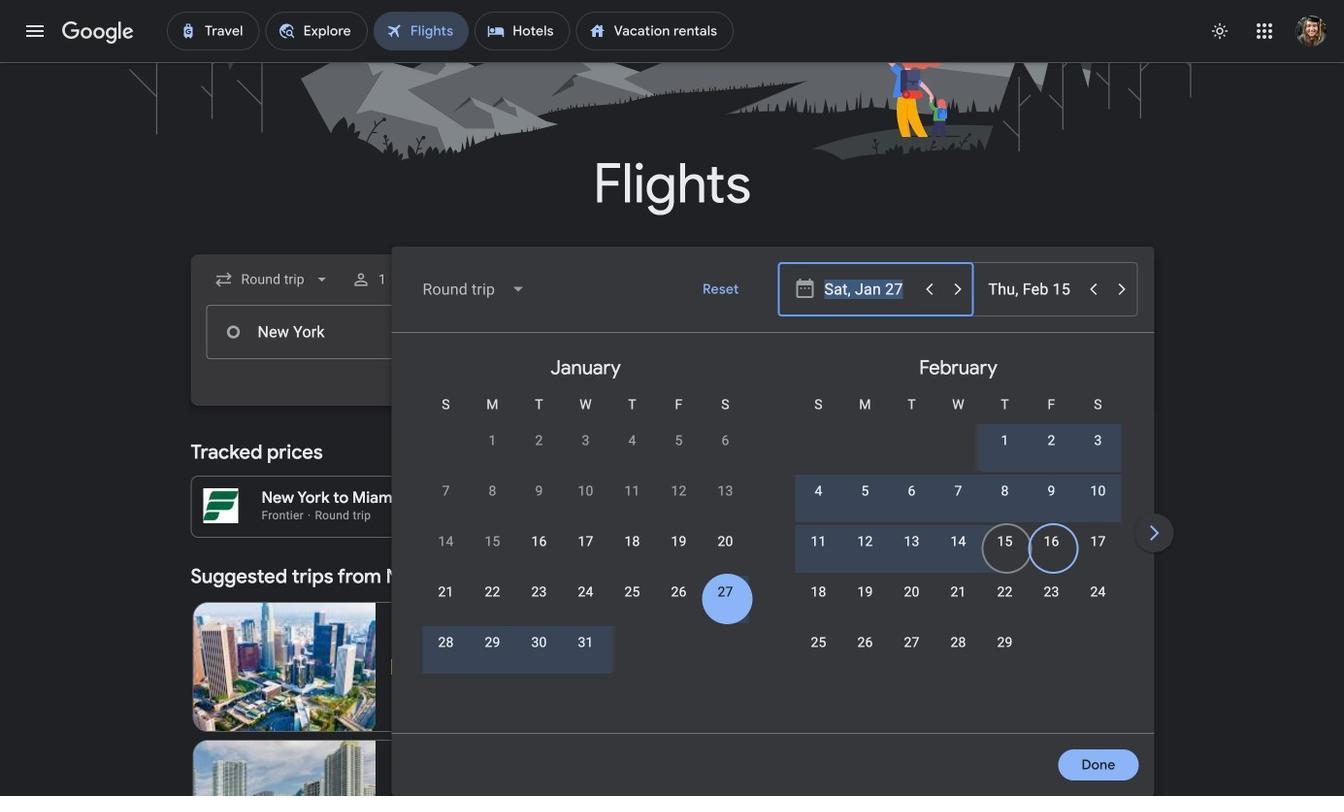 Task type: vqa. For each thing, say whether or not it's contained in the screenshot.
Mon, Feb 5 element
yes



Task type: describe. For each thing, give the bounding box(es) containing it.
mon, jan 8 element
[[489, 482, 497, 501]]

3 row group from the left
[[1145, 341, 1345, 725]]

sun, feb 25 element
[[811, 633, 827, 652]]

fri, jan 5 element
[[675, 431, 683, 450]]

thu, jan 25 element
[[625, 582, 640, 602]]

2 row group from the left
[[772, 341, 1145, 725]]

thu, feb 8 element
[[1001, 482, 1009, 501]]

fri, feb 9 element
[[1048, 482, 1056, 501]]

tue, jan 9 element
[[535, 482, 543, 501]]

mon, feb 12 element
[[858, 532, 873, 551]]

sun, jan 7 element
[[442, 482, 450, 501]]

row up wed, feb 14 element
[[796, 473, 1122, 528]]

sat, jan 13 element
[[718, 482, 734, 501]]

tue, jan 23 element
[[531, 582, 547, 602]]

sat, jan 20 element
[[718, 532, 734, 551]]

tue, feb 27 element
[[904, 633, 920, 652]]

Flight search field
[[175, 247, 1345, 796]]

wed, jan 3 element
[[582, 431, 590, 450]]

row up wed, jan 10 element
[[469, 415, 749, 478]]

mon, jan 22 element
[[485, 582, 501, 602]]

wed, jan 24 element
[[578, 582, 594, 602]]

wed, jan 17 element
[[578, 532, 594, 551]]

thu, feb 22 element
[[997, 582, 1013, 602]]

wed, feb 21 element
[[951, 582, 967, 602]]

more info image
[[629, 488, 648, 508]]

wed, feb 28 element
[[951, 633, 967, 652]]

thu, jan 4 element
[[629, 431, 636, 450]]

row up wed, jan 17 element
[[423, 473, 749, 528]]

More info text field
[[629, 488, 648, 513]]

tue, feb 20 element
[[904, 582, 920, 602]]

fri, feb 2 element
[[1048, 431, 1056, 450]]

tue, jan 2 element
[[535, 431, 543, 450]]

thu, jan 11 element
[[625, 482, 640, 501]]

sat, jan 6 element
[[722, 431, 730, 450]]

thu, feb 1 element
[[1001, 431, 1009, 450]]

tracked prices region
[[191, 429, 1154, 538]]

spirit image
[[391, 659, 407, 675]]

tue, feb 13 element
[[904, 532, 920, 551]]

main menu image
[[23, 19, 47, 43]]

none text field inside flight search box
[[206, 305, 480, 359]]

1 row group from the left
[[399, 341, 772, 725]]

sat, jan 27, departure date. element
[[718, 582, 734, 602]]

mon, jan 1 element
[[489, 431, 497, 450]]



Task type: locate. For each thing, give the bounding box(es) containing it.
Return text field
[[989, 263, 1078, 316], [988, 306, 1077, 358]]

sat, feb 3 element
[[1095, 431, 1102, 450]]

mon, feb 19 element
[[858, 582, 873, 602]]

mon, jan 29 element
[[485, 633, 501, 652]]

suggested trips from new york region
[[191, 553, 1154, 796]]

sat, feb 10 element
[[1091, 482, 1106, 501]]

fri, jan 19 element
[[671, 532, 687, 551]]

wed, jan 31 element
[[578, 633, 594, 652]]

next image
[[1131, 510, 1178, 556]]

thu, feb 29 element
[[997, 633, 1013, 652]]

row down tue, feb 20 element
[[796, 624, 1029, 680]]

thu, jan 18 element
[[625, 532, 640, 551]]

mon, feb 26 element
[[858, 633, 873, 652]]

Departure text field
[[825, 263, 914, 316], [824, 306, 913, 358]]

fri, jan 26 element
[[671, 582, 687, 602]]

row up fri, feb 9 element
[[982, 415, 1122, 478]]

mon, feb 5 element
[[862, 482, 869, 501]]

sun, feb 4 element
[[815, 482, 823, 501]]

row down tue, jan 23 element at the left of the page
[[423, 624, 609, 680]]

wed, feb 7 element
[[955, 482, 963, 501]]

row up wed, jan 24 element
[[423, 523, 749, 579]]

tue, jan 16 element
[[531, 532, 547, 551]]

grid inside flight search box
[[399, 341, 1345, 745]]

row up the wed, jan 31 element
[[423, 574, 749, 629]]

sun, feb 18 element
[[811, 582, 827, 602]]

 image
[[472, 657, 475, 677]]

tue, jan 30 element
[[531, 633, 547, 652]]

row group
[[399, 341, 772, 725], [772, 341, 1145, 725], [1145, 341, 1345, 725]]

sun, feb 11 element
[[811, 532, 827, 551]]

fri, feb 23 element
[[1044, 582, 1060, 602]]

 image inside suggested trips from new york region
[[472, 657, 475, 677]]

None text field
[[206, 305, 480, 359]]

sun, jan 14 element
[[438, 532, 454, 551]]

row up wed, feb 21 element
[[796, 523, 1122, 579]]

wed, feb 14 element
[[951, 532, 967, 551]]

thu, feb 15, return date. element
[[997, 532, 1013, 551]]

change appearance image
[[1197, 8, 1244, 54]]

sat, feb 24 element
[[1091, 582, 1106, 602]]

sat, feb 17 element
[[1091, 532, 1106, 551]]

None field
[[206, 262, 340, 297], [407, 266, 542, 313], [206, 262, 340, 297], [407, 266, 542, 313]]

grid
[[399, 341, 1345, 745]]

mon, jan 15 element
[[485, 532, 501, 551]]

row
[[469, 415, 749, 478], [982, 415, 1122, 478], [423, 473, 749, 528], [796, 473, 1122, 528], [423, 523, 749, 579], [796, 523, 1122, 579], [423, 574, 749, 629], [796, 574, 1122, 629], [423, 624, 609, 680], [796, 624, 1029, 680]]

fri, jan 12 element
[[671, 482, 687, 501]]

wed, jan 10 element
[[578, 482, 594, 501]]

row up "wed, feb 28" element
[[796, 574, 1122, 629]]

tue, feb 6 element
[[908, 482, 916, 501]]

fri, feb 16 element
[[1044, 532, 1060, 551]]



